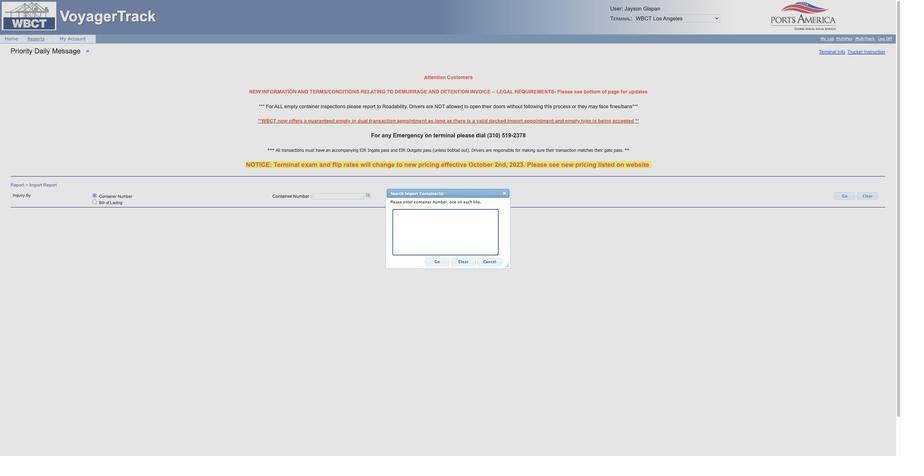 Task type: locate. For each thing, give the bounding box(es) containing it.
their
[[482, 104, 492, 109], [546, 148, 554, 153], [594, 148, 603, 153]]

please inside search import container(s) dialog
[[390, 200, 402, 205]]

2 report from the left
[[43, 183, 57, 188]]

1 horizontal spatial for
[[371, 133, 380, 139]]

terminal down transactions
[[274, 161, 300, 168]]

empty right the all
[[284, 104, 298, 109]]

pricing down the matches
[[575, 161, 596, 168]]

1 vertical spatial drivers
[[471, 148, 484, 153]]

2 horizontal spatial their
[[594, 148, 603, 153]]

of
[[602, 89, 607, 95], [106, 201, 109, 205]]

0 vertical spatial see
[[574, 89, 582, 95]]

1 is from the left
[[467, 118, 471, 124]]

they
[[578, 104, 587, 109]]

1 horizontal spatial eir
[[399, 148, 405, 153]]

reports
[[27, 36, 45, 42]]

are left responsible
[[486, 148, 492, 153]]

0 vertical spatial go
[[842, 194, 848, 199]]

0 horizontal spatial eir
[[360, 148, 366, 153]]

please down sure
[[527, 161, 547, 168]]

pricing
[[418, 161, 439, 168], [575, 161, 596, 168]]

1 vertical spatial import
[[405, 191, 418, 196]]

are left not
[[426, 104, 433, 109]]

please up process
[[557, 89, 573, 95]]

new
[[249, 89, 261, 95]]

list
[[827, 36, 834, 41]]

on right listed
[[616, 161, 624, 168]]

information
[[262, 89, 296, 95]]

number left the :
[[293, 194, 309, 199]]

1 horizontal spatial of
[[602, 89, 607, 95]]

0 horizontal spatial new
[[404, 161, 416, 168]]

1 horizontal spatial and
[[428, 89, 439, 95]]

please
[[347, 104, 361, 109], [457, 133, 474, 139]]

None text field
[[313, 194, 364, 200], [392, 209, 499, 256], [313, 194, 364, 200], [392, 209, 499, 256]]

multipay link
[[835, 36, 853, 41]]

container
[[299, 104, 319, 109], [414, 200, 431, 205]]

process
[[553, 104, 571, 109]]

2 and from the left
[[428, 89, 439, 95]]

report right >
[[43, 183, 57, 188]]

0 horizontal spatial number
[[118, 195, 132, 199]]

will
[[360, 161, 371, 168]]

None radio
[[92, 194, 97, 198], [92, 200, 97, 205], [92, 194, 97, 198], [92, 200, 97, 205]]

0 horizontal spatial my
[[60, 36, 66, 42]]

1 and from the left
[[298, 89, 308, 95]]

bottom
[[584, 89, 601, 95]]

0 horizontal spatial report
[[11, 183, 24, 188]]

1 vertical spatial transaction
[[556, 148, 576, 153]]

bill
[[99, 201, 105, 205]]

1 vertical spatial please
[[527, 161, 547, 168]]

0 vertical spatial go button
[[834, 193, 855, 200]]

of left the page
[[602, 89, 607, 95]]

import right >
[[29, 183, 42, 188]]

0 horizontal spatial a
[[304, 118, 307, 124]]

container left the :
[[272, 194, 292, 199]]

1 horizontal spatial number
[[293, 194, 309, 199]]

2 horizontal spatial on
[[616, 161, 624, 168]]

*** up "**wbct"
[[259, 104, 265, 109]]

sure
[[537, 148, 545, 153]]

all
[[274, 104, 283, 109]]

report left >
[[11, 183, 24, 188]]

1 horizontal spatial to
[[396, 161, 402, 168]]

pass
[[381, 148, 389, 153], [423, 148, 431, 153]]

1 vertical spatial see
[[549, 161, 559, 168]]

** right accepted
[[635, 118, 639, 124]]

1 horizontal spatial clear button
[[857, 193, 878, 200]]

their right sure
[[546, 148, 554, 153]]

container(s)
[[419, 191, 444, 196]]

drivers right out).
[[471, 148, 484, 153]]

0 vertical spatial please
[[347, 104, 361, 109]]

>
[[25, 183, 28, 188]]

is right as there
[[467, 118, 471, 124]]

2 horizontal spatial please
[[557, 89, 573, 95]]

bobtail
[[447, 148, 460, 153]]

1 pass from the left
[[381, 148, 389, 153]]

offers
[[289, 118, 303, 124]]

open
[[470, 104, 481, 109]]

0 horizontal spatial terminal
[[274, 161, 300, 168]]

being
[[598, 118, 611, 124]]

please up out).
[[457, 133, 474, 139]]

0 horizontal spatial please
[[390, 200, 402, 205]]

see
[[574, 89, 582, 95], [549, 161, 559, 168]]

1 horizontal spatial go
[[842, 194, 848, 199]]

voyagertrack
[[60, 8, 156, 25]]

1 vertical spatial for
[[371, 133, 380, 139]]

1 horizontal spatial for
[[621, 89, 627, 95]]

terminal
[[819, 49, 836, 54], [274, 161, 300, 168]]

1 vertical spatial clear button
[[451, 259, 476, 266]]

transaction left the matches
[[556, 148, 576, 153]]

import inside dialog
[[405, 191, 418, 196]]

1 horizontal spatial pricing
[[575, 161, 596, 168]]

go
[[842, 194, 848, 199], [435, 260, 440, 264]]

my left list
[[821, 36, 826, 41]]

a
[[304, 118, 307, 124], [472, 118, 475, 124]]

pass right ingate in the left of the page
[[381, 148, 389, 153]]

1 vertical spatial **
[[625, 148, 629, 153]]

container up bill of lading
[[99, 195, 117, 199]]

and
[[298, 89, 308, 95], [428, 89, 439, 95]]

0 horizontal spatial ***
[[259, 104, 265, 109]]

guaranteed
[[308, 118, 335, 124]]

trucker instruction link
[[845, 47, 885, 55]]

priority
[[11, 47, 32, 55]]

and down process
[[555, 118, 564, 124]]

2 - from the left
[[494, 89, 495, 95]]

october
[[469, 161, 493, 168]]

0 horizontal spatial container
[[99, 195, 117, 199]]

and down any at the top of page
[[391, 148, 398, 153]]

and down attention
[[428, 89, 439, 95]]

1 horizontal spatial please
[[457, 133, 474, 139]]

0 horizontal spatial to
[[377, 104, 381, 109]]

1 horizontal spatial drivers
[[471, 148, 484, 153]]

1 vertical spatial go button
[[425, 259, 450, 266]]

terminal info link
[[819, 47, 845, 55]]

drivers
[[409, 104, 425, 109], [471, 148, 484, 153]]

1 vertical spatial on
[[616, 161, 624, 168]]

0 horizontal spatial for
[[266, 104, 273, 109]]

eir left ingate in the left of the page
[[360, 148, 366, 153]]

*** for *** for all empty container inspections please report to roadability. drivers are not allowed to open their doors without following this process or they may face fines/bans***
[[259, 104, 265, 109]]

for left the all
[[266, 104, 273, 109]]

are
[[426, 104, 433, 109], [486, 148, 492, 153]]

of right bill
[[106, 201, 109, 205]]

2 eir from the left
[[399, 148, 405, 153]]

for left the making
[[515, 148, 520, 153]]

their left gate
[[594, 148, 603, 153]]

0 horizontal spatial are
[[426, 104, 433, 109]]

container up guaranteed
[[299, 104, 319, 109]]

terminal info
[[819, 49, 845, 54]]

1 horizontal spatial new
[[561, 161, 574, 168]]

to right report
[[377, 104, 381, 109]]

go inside search import container(s) dialog
[[435, 260, 440, 264]]

0 vertical spatial import
[[29, 183, 42, 188]]

jayson
[[625, 6, 642, 11]]

1 horizontal spatial pass
[[423, 148, 431, 153]]

number for container number
[[118, 195, 132, 199]]

pricing down (unless
[[418, 161, 439, 168]]

to right change
[[396, 161, 402, 168]]

effective
[[441, 161, 467, 168]]

0 horizontal spatial pass
[[381, 148, 389, 153]]

2 vertical spatial and
[[319, 161, 331, 168]]

1 horizontal spatial terminal
[[819, 49, 836, 54]]

**wbct
[[258, 118, 276, 124]]

0 horizontal spatial **
[[625, 148, 629, 153]]

0 vertical spatial of
[[602, 89, 607, 95]]

1 horizontal spatial are
[[486, 148, 492, 153]]

to left open at the right top
[[464, 104, 468, 109]]

1 horizontal spatial their
[[546, 148, 554, 153]]

0 horizontal spatial for
[[515, 148, 520, 153]]

1 vertical spatial container
[[414, 200, 431, 205]]

ingate
[[368, 148, 380, 153]]

1 vertical spatial clear
[[458, 260, 469, 264]]

0 vertical spatial for
[[621, 89, 627, 95]]

0 vertical spatial ***
[[259, 104, 265, 109]]

1 report from the left
[[11, 183, 24, 188]]

container number :
[[272, 194, 313, 199]]

1 vertical spatial go
[[435, 260, 440, 264]]

0 horizontal spatial is
[[467, 118, 471, 124]]

*** left all
[[268, 148, 274, 153]]

reports link
[[23, 35, 55, 43]]

0 vertical spatial drivers
[[409, 104, 425, 109]]

1 horizontal spatial import
[[405, 191, 418, 196]]

0 horizontal spatial transaction
[[369, 118, 396, 124]]

0 horizontal spatial see
[[549, 161, 559, 168]]

appointment down following
[[524, 118, 554, 124]]

1 horizontal spatial and
[[391, 148, 398, 153]]

0 horizontal spatial go button
[[425, 259, 450, 266]]

0 horizontal spatial clear
[[458, 260, 469, 264]]

number
[[293, 194, 309, 199], [118, 195, 132, 199]]

my inside 'my account' "link"
[[60, 36, 66, 42]]

1 horizontal spatial ***
[[268, 148, 274, 153]]

please down search
[[390, 200, 402, 205]]

0 vertical spatial **
[[635, 118, 639, 124]]

container for container number :
[[272, 194, 292, 199]]

appointment
[[397, 118, 427, 124], [524, 118, 554, 124]]

invoice
[[470, 89, 491, 95]]

0 horizontal spatial on
[[425, 133, 432, 139]]

bill of lading
[[98, 201, 122, 205]]

container
[[272, 194, 292, 199], [99, 195, 117, 199]]

terminal down my list link
[[819, 49, 836, 54]]

0 horizontal spatial appointment
[[397, 118, 427, 124]]

on right one
[[458, 200, 462, 205]]

my up message
[[60, 36, 66, 42]]

website
[[626, 161, 649, 168]]

0 horizontal spatial of
[[106, 201, 109, 205]]

gripsmall diagonal se image
[[504, 263, 509, 268]]

appointment up 'emergency'
[[397, 118, 427, 124]]

** right pass.
[[625, 148, 629, 153]]

0 horizontal spatial go
[[435, 260, 440, 264]]

1 horizontal spatial **
[[635, 118, 639, 124]]

on down as
[[425, 133, 432, 139]]

home link
[[0, 35, 23, 43]]

my list multipay multitrack log off
[[821, 36, 892, 41]]

and
[[555, 118, 564, 124], [391, 148, 398, 153], [319, 161, 331, 168]]

empty left the type
[[565, 118, 580, 124]]

transaction up any at the top of page
[[369, 118, 396, 124]]

1 horizontal spatial on
[[458, 200, 462, 205]]

0 horizontal spatial and
[[298, 89, 308, 95]]

1 horizontal spatial see
[[574, 89, 582, 95]]

new
[[404, 161, 416, 168], [561, 161, 574, 168]]

2 pricing from the left
[[575, 161, 596, 168]]

clear button
[[857, 193, 878, 200], [451, 259, 476, 266]]

as
[[428, 118, 433, 124]]

1 vertical spatial ***
[[268, 148, 274, 153]]

customers
[[447, 75, 473, 80]]

0 vertical spatial container
[[299, 104, 319, 109]]

2 new from the left
[[561, 161, 574, 168]]

my list link
[[820, 36, 835, 41]]

their right open at the right top
[[482, 104, 492, 109]]

please up the in
[[347, 104, 361, 109]]

for
[[266, 104, 273, 109], [371, 133, 380, 139]]

and left flip
[[319, 161, 331, 168]]

for right the page
[[621, 89, 627, 95]]

container down "search import container(s)"
[[414, 200, 431, 205]]

transactions
[[282, 148, 304, 153]]

user:
[[610, 6, 623, 11]]

eir left outgate
[[399, 148, 405, 153]]

a right "offers"
[[304, 118, 307, 124]]

0 horizontal spatial their
[[482, 104, 492, 109]]

is right the type
[[593, 118, 597, 124]]

info
[[838, 49, 845, 54]]

now
[[278, 118, 288, 124]]

drivers down demurrage
[[409, 104, 425, 109]]

go button inside search import container(s) dialog
[[425, 259, 450, 266]]

or
[[572, 104, 576, 109]]

1 eir from the left
[[360, 148, 366, 153]]

any
[[382, 133, 391, 139]]

and right information
[[298, 89, 308, 95]]

clear
[[863, 194, 873, 199], [458, 260, 469, 264]]

1 horizontal spatial container
[[414, 200, 431, 205]]

number,
[[433, 200, 448, 205]]

1 horizontal spatial report
[[43, 183, 57, 188]]

pass left (unless
[[423, 148, 431, 153]]

user: jayson gispan
[[610, 6, 660, 11]]

empty left the in
[[336, 118, 351, 124]]

0 vertical spatial for
[[266, 104, 273, 109]]

1 new from the left
[[404, 161, 416, 168]]

for left any at the top of page
[[371, 133, 380, 139]]

transaction
[[369, 118, 396, 124], [556, 148, 576, 153]]

go button
[[834, 193, 855, 200], [425, 259, 450, 266]]

import up enter
[[405, 191, 418, 196]]

a left "valid" at the top right of the page
[[472, 118, 475, 124]]

number up lading
[[118, 195, 132, 199]]

attention
[[424, 75, 446, 80]]

following
[[524, 104, 543, 109]]



Task type: vqa. For each thing, say whether or not it's contained in the screenshot.
the leftmost Are
yes



Task type: describe. For each thing, give the bounding box(es) containing it.
legal
[[497, 89, 513, 95]]

please enter container number, one on each line.
[[390, 200, 481, 205]]

trucker instruction
[[847, 49, 885, 54]]

*** all transactions must have an accompanying eir ingate pass and eir outgate pass (unless bobtail out). drivers are responsible for making sure their transaction matches their gate pass. **
[[268, 148, 629, 153]]

0 horizontal spatial container
[[299, 104, 319, 109]]

may
[[588, 104, 598, 109]]

to for drivers
[[377, 104, 381, 109]]

my account
[[60, 36, 86, 42]]

roadability.
[[382, 104, 408, 109]]

(unless
[[433, 148, 446, 153]]

to
[[387, 89, 394, 95]]

terminal:
[[610, 16, 634, 22]]

1 horizontal spatial transaction
[[556, 148, 576, 153]]

0 horizontal spatial and
[[319, 161, 331, 168]]

log off link
[[877, 36, 893, 41]]

exam
[[301, 161, 318, 168]]

accompanying
[[332, 148, 358, 153]]

dial
[[476, 133, 486, 139]]

0 horizontal spatial please
[[347, 104, 361, 109]]

1 - from the left
[[492, 89, 494, 95]]

search import container(s) dialog
[[384, 187, 512, 271]]

search
[[391, 191, 404, 196]]

2023.
[[509, 161, 525, 168]]

0 vertical spatial are
[[426, 104, 433, 109]]

1 a from the left
[[304, 118, 307, 124]]

0 vertical spatial and
[[555, 118, 564, 124]]

trucker
[[847, 49, 863, 54]]

type
[[581, 118, 591, 124]]

0 vertical spatial terminal
[[819, 49, 836, 54]]

line.
[[473, 200, 481, 205]]

1 vertical spatial please
[[457, 133, 474, 139]]

face
[[599, 104, 608, 109]]

2 pass from the left
[[423, 148, 431, 153]]

(310)
[[487, 133, 500, 139]]

go for go 'button' in search import container(s) dialog
[[435, 260, 440, 264]]

1 appointment from the left
[[397, 118, 427, 124]]

clear button for go 'button' in search import container(s) dialog
[[451, 259, 476, 266]]

flip
[[332, 161, 342, 168]]

2nd,
[[495, 161, 508, 168]]

2378
[[513, 133, 526, 139]]

2 horizontal spatial empty
[[565, 118, 580, 124]]

home
[[5, 36, 18, 42]]

0 horizontal spatial drivers
[[409, 104, 425, 109]]

:
[[310, 194, 312, 199]]

clear inside search import container(s) dialog
[[458, 260, 469, 264]]

lading
[[110, 201, 122, 205]]

number for container number :
[[293, 194, 309, 199]]

1 horizontal spatial please
[[527, 161, 547, 168]]

1 pricing from the left
[[418, 161, 439, 168]]

page
[[608, 89, 619, 95]]

1 vertical spatial terminal
[[274, 161, 300, 168]]

container for container number
[[99, 195, 117, 199]]

listed
[[598, 161, 615, 168]]

multitrack
[[855, 36, 875, 41]]

1 horizontal spatial empty
[[336, 118, 351, 124]]

519-
[[502, 133, 513, 139]]

all
[[276, 148, 280, 153]]

1 horizontal spatial clear
[[863, 194, 873, 199]]

notice: terminal exam and flip rates will change to new pricing effective october 2nd, 2023. please see new pricing listed on website
[[246, 161, 651, 168]]

pass.
[[614, 148, 623, 153]]

matches
[[578, 148, 593, 153]]

*** for all empty container inspections please report to roadability. drivers are not allowed to open their doors without following this process or they may face fines/bans***
[[259, 104, 638, 109]]

accepted
[[613, 118, 634, 124]]

1 vertical spatial and
[[391, 148, 398, 153]]

1 vertical spatial are
[[486, 148, 492, 153]]

instruction
[[864, 49, 885, 54]]

rates
[[344, 161, 359, 168]]

not
[[435, 104, 445, 109]]

search import container(s)
[[391, 191, 444, 196]]

log
[[878, 36, 885, 41]]

cancel
[[483, 260, 496, 264]]

to for pricing
[[396, 161, 402, 168]]

*** for *** all transactions must have an accompanying eir ingate pass and eir outgate pass (unless bobtail out). drivers are responsible for making sure their transaction matches their gate pass. **
[[268, 148, 274, 153]]

fines/bans***
[[610, 104, 638, 109]]

without
[[507, 104, 522, 109]]

new information and terms/conditions relating to demurrage and detention invoice -- legal requirements- please see bottom of page for updates
[[249, 89, 648, 95]]

container number
[[98, 195, 132, 199]]

report >     import report
[[11, 183, 57, 188]]

inquiry
[[13, 194, 25, 198]]

cancel button
[[477, 259, 502, 266]]

allowed
[[446, 104, 463, 109]]

attention customers
[[424, 75, 473, 80]]

terminal
[[433, 133, 455, 139]]

1 vertical spatial of
[[106, 201, 109, 205]]

0 vertical spatial transaction
[[369, 118, 396, 124]]

my for my list multipay multitrack log off
[[821, 36, 826, 41]]

0 horizontal spatial import
[[29, 183, 42, 188]]

2 appointment from the left
[[524, 118, 554, 124]]

long
[[435, 118, 445, 124]]

2 horizontal spatial to
[[464, 104, 468, 109]]

off
[[886, 36, 892, 41]]

my account link
[[55, 35, 96, 43]]

my for my account
[[60, 36, 66, 42]]

have
[[316, 148, 325, 153]]

report
[[363, 104, 376, 109]]

message
[[52, 47, 81, 55]]

enter
[[403, 200, 413, 205]]

requirements-
[[515, 89, 556, 95]]

clear button for the topmost go 'button'
[[857, 193, 878, 200]]

emergency
[[393, 133, 423, 139]]

gispan
[[643, 6, 660, 11]]

1 vertical spatial for
[[515, 148, 520, 153]]

notice:
[[246, 161, 272, 168]]

2 is from the left
[[593, 118, 597, 124]]

0 horizontal spatial empty
[[284, 104, 298, 109]]

on inside dialog
[[458, 200, 462, 205]]

demurrage
[[395, 89, 427, 95]]

out).
[[461, 148, 470, 153]]

container inside dialog
[[414, 200, 431, 205]]

go for the topmost go 'button'
[[842, 194, 848, 199]]

relating
[[361, 89, 385, 95]]

one
[[449, 200, 456, 205]]

inspections
[[321, 104, 345, 109]]

must
[[305, 148, 314, 153]]

decked
[[489, 118, 506, 124]]

0 vertical spatial on
[[425, 133, 432, 139]]

this
[[544, 104, 552, 109]]

valid
[[476, 118, 488, 124]]

0 vertical spatial please
[[557, 89, 573, 95]]

2 a from the left
[[472, 118, 475, 124]]

import
[[507, 118, 523, 124]]

account
[[68, 36, 86, 42]]



